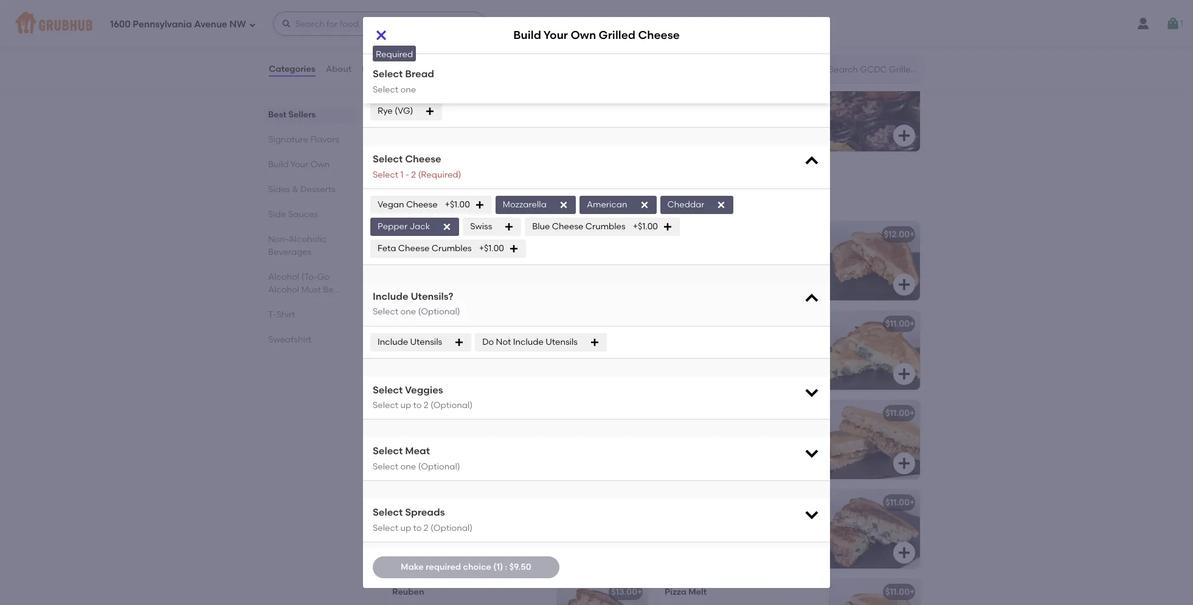 Task type: describe. For each thing, give the bounding box(es) containing it.
cheddar and blue cheese, buffalo crunch (diced carrot, celery, onion), ranch and hot sauce
[[392, 336, 540, 371]]

to for veggies
[[413, 400, 422, 411]]

cheese, inside signature flavors gcdc's famous signature flavors: available as a grilled cheese, patty melt, or mac & cheese bowl.
[[583, 197, 612, 205]]

signature flavors
[[268, 134, 340, 145]]

pico
[[705, 259, 723, 269]]

as
[[542, 197, 550, 205]]

pizza melt image
[[829, 579, 921, 605]]

crema
[[665, 271, 694, 281]]

0 vertical spatial $9.50
[[667, 126, 689, 137]]

2 horizontal spatial blue
[[533, 221, 550, 232]]

+ for mozzarella cheese, spinach, basil, pesto
[[910, 319, 915, 329]]

1 vertical spatial $9.50
[[510, 562, 532, 572]]

celery, inside the cheddar and blue cheese, buffalo crunch (diced carrot, celery, onion), ranch and hot sauce
[[483, 348, 510, 359]]

feta inside mozzarella, feta cheese, spinach, tomato, diced red onion
[[441, 515, 459, 525]]

nw
[[230, 19, 246, 30]]

12 select from the top
[[373, 507, 403, 519]]

+ for cheddar and blue cheese, buffalo crunch (diced carrot, celery, onion), ranch and hot sauce
[[638, 319, 643, 329]]

1 inside select cheese select 1 - 2 (required)
[[401, 169, 404, 180]]

svg image inside 1 button
[[1166, 16, 1181, 31]]

$11.00 + for cheddar and pepper jack cheese, cajun crunch (bell pepper, celery, onion) remoulade
[[886, 408, 915, 418]]

(bell
[[725, 438, 742, 448]]

roasted
[[747, 515, 781, 525]]

most
[[383, 58, 403, 68]]

0 horizontal spatial blue
[[424, 319, 443, 329]]

green
[[665, 319, 691, 329]]

flavors:
[[479, 197, 506, 205]]

mac inside signature flavors gcdc's famous signature flavors: available as a grilled cheese, patty melt, or mac & cheese bowl.
[[662, 197, 678, 205]]

chorizo
[[755, 246, 787, 257]]

0 horizontal spatial bbq
[[392, 408, 411, 418]]

mozzarella for mozzarella cheese, roasted mushrooms, spinach, truffle herb aioli
[[665, 515, 709, 525]]

one inside select meat select one (optional)
[[401, 462, 416, 472]]

& inside signature flavors gcdc's famous signature flavors: available as a grilled cheese, patty melt, or mac & cheese bowl.
[[679, 197, 685, 205]]

sauce inside the cheddar and blue cheese, buffalo crunch (diced carrot, celery, onion), ranch and hot sauce
[[456, 361, 483, 371]]

(1)
[[494, 562, 503, 572]]

signature flavors tab
[[268, 133, 354, 146]]

+$1.00 for feta cheese crumbles
[[479, 243, 504, 254]]

crunch inside cheddar and pepper jack cheese, cajun crunch (bell pepper, celery, onion) remoulade
[[692, 438, 723, 448]]

cheddar cheese, diced jalapeno, pulled pork, mac and chees, bbq sauce
[[392, 425, 535, 460]]

pepper,
[[744, 438, 776, 448]]

best for best sellers most ordered on grubhub
[[383, 41, 411, 56]]

and up (diced
[[432, 336, 448, 346]]

1 horizontal spatial own
[[571, 28, 596, 42]]

build your own
[[268, 159, 330, 170]]

$13.00 +
[[612, 587, 643, 597]]

0 vertical spatial build
[[514, 28, 541, 42]]

cheese, inside the pepper jack cheese, chorizo crumble, pico de gallo, avocado crema
[[720, 246, 753, 257]]

1 utensils from the left
[[410, 337, 442, 347]]

buffalo blue
[[392, 319, 443, 329]]

onion),
[[512, 348, 540, 359]]

young american
[[392, 229, 462, 240]]

avocado
[[765, 259, 802, 269]]

1 horizontal spatial grilled
[[599, 28, 636, 42]]

1 bread from the top
[[405, 38, 434, 49]]

de
[[725, 259, 737, 269]]

1 vertical spatial build your own grilled cheese
[[667, 112, 793, 122]]

bbq image
[[557, 400, 648, 479]]

1 vertical spatial grilled
[[732, 112, 759, 122]]

0 vertical spatial truffle
[[665, 498, 692, 508]]

tomato, inside american cheese, diced tomato, bacon
[[497, 246, 531, 257]]

cheese, inside mozzarella cheese, roasted mushrooms, spinach, truffle herb aioli
[[711, 515, 745, 525]]

not
[[496, 337, 511, 347]]

cup
[[452, 112, 469, 122]]

$11.00 + for mozzarella cheese, spinach, basil, pesto
[[886, 319, 915, 329]]

sides
[[268, 184, 290, 195]]

vegan
[[378, 199, 404, 210]]

+ for mozzarella cheese, roasted mushrooms, spinach, truffle herb aioli
[[910, 498, 915, 508]]

-
[[406, 169, 409, 180]]

sides & desserts
[[268, 184, 336, 195]]

herb inside mozzarella cheese, roasted mushrooms, spinach, truffle herb aioli
[[783, 527, 803, 537]]

cheese, inside mozzarella, feta cheese, spinach, tomato, diced red onion
[[461, 515, 495, 525]]

onion)
[[665, 450, 691, 460]]

include utensils? select one (optional)
[[373, 291, 460, 317]]

flavors for signature flavors gcdc's famous signature flavors: available as a grilled cheese, patty melt, or mac & cheese bowl.
[[448, 180, 495, 195]]

best sellers most ordered on grubhub
[[383, 41, 489, 68]]

0 horizontal spatial feta
[[378, 243, 396, 254]]

(optional) inside select veggies select up to 2 (optional)
[[431, 400, 473, 411]]

hot
[[440, 361, 454, 371]]

include up onion), on the left of page
[[513, 337, 544, 347]]

about
[[326, 64, 352, 74]]

on
[[440, 58, 450, 68]]

(optional) inside select spreads select up to 2 (optional)
[[431, 523, 473, 534]]

(vg)
[[395, 106, 413, 116]]

side sauces
[[268, 209, 318, 220]]

pepper jack
[[378, 221, 430, 232]]

4 select from the top
[[373, 84, 399, 95]]

include utensils
[[378, 337, 442, 347]]

$11.00 for cheddar and blue cheese, buffalo crunch (diced carrot, celery, onion), ranch and hot sauce
[[613, 319, 638, 329]]

spinach, inside mozzarella, feta cheese, spinach, tomato, diced red onion
[[497, 515, 533, 525]]

signature for signature flavors gcdc's famous signature flavors: available as a grilled cheese, patty melt, or mac & cheese bowl.
[[383, 180, 445, 195]]

up for veggies
[[401, 400, 411, 411]]

do
[[483, 337, 494, 347]]

cheese inside signature flavors gcdc's famous signature flavors: available as a grilled cheese, patty melt, or mac & cheese bowl.
[[687, 197, 714, 205]]

american cheese, diced tomato, bacon
[[392, 246, 531, 269]]

mozzarella, feta cheese, spinach, tomato, diced red onion
[[392, 515, 533, 537]]

gluten-
[[378, 84, 409, 94]]

melt
[[689, 587, 707, 597]]

cheese inside select cheese select 1 - 2 (required)
[[405, 153, 442, 165]]

required
[[426, 562, 461, 572]]

+$1.00 for blue cheese crumbles
[[633, 221, 658, 232]]

select veggies select up to 2 (optional)
[[373, 384, 473, 411]]

cheese, inside "cheddar cheese, diced jalapeno, pulled pork, mac and chees, bbq sauce"
[[432, 425, 465, 436]]

$11.00 + for mozzarella cheese, roasted mushrooms, spinach, truffle herb aioli
[[886, 498, 915, 508]]

0 horizontal spatial buffalo
[[392, 319, 422, 329]]

(contains
[[429, 84, 470, 94]]

avenue
[[194, 19, 227, 30]]

young american image
[[557, 221, 648, 300]]

non-alcoholic beverages tab
[[268, 233, 354, 259]]

mushrooms,
[[665, 527, 715, 537]]

non-alcoholic beverages
[[268, 234, 327, 257]]

6 select from the top
[[373, 169, 399, 180]]

pepper for pepper jack cheese, chorizo crumble, pico de gallo, avocado crema
[[665, 246, 695, 257]]

(optional) inside include utensils? select one (optional)
[[418, 307, 460, 317]]

+ for mozzarella, feta cheese, spinach, tomato, diced red onion
[[638, 498, 643, 508]]

young
[[392, 229, 418, 240]]

mozzarella for mozzarella cheese, spinach, basil, pesto
[[665, 336, 709, 346]]

celery, inside cheddar and pepper jack cheese, cajun crunch (bell pepper, celery, onion) remoulade
[[778, 438, 805, 448]]

southwest
[[665, 229, 709, 240]]

select meat select one (optional)
[[373, 446, 460, 472]]

1600 pennsylvania avenue nw
[[110, 19, 246, 30]]

include for utensils
[[378, 337, 408, 347]]

cheddar for cheddar cheese, diced jalapeno, pulled pork, mac and chees, bbq sauce
[[392, 425, 430, 436]]

tomato soup cup $4.00
[[394, 112, 469, 137]]

desserts
[[301, 184, 336, 195]]

ordered
[[405, 58, 438, 68]]

0 vertical spatial build your own grilled cheese
[[514, 28, 680, 42]]

pork,
[[420, 438, 440, 448]]

5 select from the top
[[373, 153, 403, 165]]

signature flavors gcdc's famous signature flavors: available as a grilled cheese, patty melt, or mac & cheese bowl.
[[383, 180, 734, 205]]

and inside "cheddar cheese, diced jalapeno, pulled pork, mac and chees, bbq sauce"
[[462, 438, 479, 448]]

jack for pepper jack
[[410, 221, 430, 232]]

patty
[[614, 197, 632, 205]]

grubhub
[[452, 58, 489, 68]]

$11.00 + for mozzarella, feta cheese, spinach, tomato, diced red onion
[[613, 498, 643, 508]]

rye
[[378, 106, 393, 116]]

crumbles for blue cheese crumbles
[[586, 221, 626, 232]]

to for spreads
[[413, 523, 422, 534]]

2 vertical spatial signature
[[443, 197, 477, 205]]

+ for cheddar and pepper jack cheese, cajun crunch (bell pepper, celery, onion) remoulade
[[910, 408, 915, 418]]

spinach, inside the mozzarella cheese, spinach, basil, pesto
[[747, 336, 783, 346]]

mediterranean image
[[557, 490, 648, 569]]

tomato
[[394, 112, 426, 122]]

1 vertical spatial your
[[690, 112, 708, 122]]

vegan cheese
[[378, 199, 438, 210]]

non-
[[268, 234, 289, 245]]

& inside tab
[[292, 184, 299, 195]]

shirt
[[277, 310, 295, 320]]

free
[[409, 84, 427, 94]]

select inside include utensils? select one (optional)
[[373, 307, 399, 317]]

buffalo blue image
[[557, 311, 648, 390]]

t-shirt tab
[[268, 308, 354, 321]]

rye (vg)
[[378, 106, 413, 116]]

red
[[455, 527, 471, 537]]

2 utensils from the left
[[546, 337, 578, 347]]

crumble,
[[665, 259, 703, 269]]

select cheese select 1 - 2 (required)
[[373, 153, 462, 180]]

beverages
[[268, 247, 312, 257]]

pepper for pepper jack
[[378, 221, 408, 232]]

side
[[268, 209, 286, 220]]

grilled inside signature flavors gcdc's famous signature flavors: available as a grilled cheese, patty melt, or mac & cheese bowl.
[[558, 197, 582, 205]]

own inside tab
[[311, 159, 330, 170]]

+ for american cheese, diced tomato, bacon
[[638, 229, 643, 240]]

pepper inside cheddar and pepper jack cheese, cajun crunch (bell pepper, celery, onion) remoulade
[[723, 425, 753, 436]]

Search GCDC Grilled Cheese Bar search field
[[828, 64, 921, 75]]

pizza melt
[[665, 587, 707, 597]]

gallo,
[[739, 259, 763, 269]]

2 bread from the top
[[405, 68, 434, 80]]

spreads
[[405, 507, 445, 519]]

diced for jalapeno,
[[467, 425, 491, 436]]



Task type: locate. For each thing, give the bounding box(es) containing it.
gcdc's
[[383, 197, 411, 205]]

mozzarella for mozzarella
[[503, 199, 547, 210]]

blue
[[533, 221, 550, 232], [424, 319, 443, 329], [450, 336, 468, 346]]

pepper up 'crumble,'
[[665, 246, 695, 257]]

herb
[[694, 498, 714, 508], [783, 527, 803, 537]]

best up most
[[383, 41, 411, 56]]

1 vertical spatial feta
[[441, 515, 459, 525]]

american for american cheese, diced tomato, bacon
[[392, 246, 433, 257]]

pepper inside the pepper jack cheese, chorizo crumble, pico de gallo, avocado crema
[[665, 246, 695, 257]]

diced inside mozzarella, feta cheese, spinach, tomato, diced red onion
[[428, 527, 453, 537]]

2 vertical spatial 2
[[424, 523, 429, 534]]

carrot,
[[454, 348, 481, 359]]

0 vertical spatial +$1.00
[[445, 199, 470, 210]]

0 vertical spatial jack
[[410, 221, 430, 232]]

mac right or on the right of the page
[[662, 197, 678, 205]]

american up bacon
[[392, 246, 433, 257]]

spinach, left basil,
[[747, 336, 783, 346]]

0 vertical spatial signature
[[268, 134, 308, 145]]

sellers up "signature flavors"
[[289, 110, 316, 120]]

cheddar inside cheddar and pepper jack cheese, cajun crunch (bell pepper, celery, onion) remoulade
[[665, 425, 702, 436]]

2 horizontal spatial +$1.00
[[633, 221, 658, 232]]

bbq inside "cheddar cheese, diced jalapeno, pulled pork, mac and chees, bbq sauce"
[[511, 438, 529, 448]]

pepper up (bell
[[723, 425, 753, 436]]

jack for pepper jack cheese, chorizo crumble, pico de gallo, avocado crema
[[697, 246, 717, 257]]

cheddar and pepper jack cheese, cajun crunch (bell pepper, celery, onion) remoulade
[[665, 425, 811, 460]]

1 vertical spatial mozzarella
[[665, 336, 709, 346]]

and up "remoulade"
[[704, 425, 721, 436]]

0 vertical spatial blue
[[533, 221, 550, 232]]

sellers for best sellers most ordered on grubhub
[[414, 41, 456, 56]]

aioli
[[665, 539, 683, 550]]

crumbles
[[586, 221, 626, 232], [432, 243, 472, 254]]

truffle herb image
[[829, 490, 921, 569]]

0 vertical spatial up
[[401, 400, 411, 411]]

cheddar up cajun
[[665, 425, 702, 436]]

2 vertical spatial +$1.00
[[479, 243, 504, 254]]

tomato, inside mozzarella, feta cheese, spinach, tomato, diced red onion
[[392, 527, 426, 537]]

mozzarella,
[[392, 515, 439, 525]]

$11.00 for mozzarella cheese, roasted mushrooms, spinach, truffle herb aioli
[[886, 498, 910, 508]]

jalapeno,
[[493, 425, 535, 436]]

1 horizontal spatial buffalo
[[505, 336, 535, 346]]

include inside include utensils? select one (optional)
[[373, 291, 409, 302]]

crumbles for feta cheese crumbles
[[432, 243, 472, 254]]

0 vertical spatial crumbles
[[586, 221, 626, 232]]

alcoholic
[[289, 234, 327, 245]]

to down 'veggies'
[[413, 400, 422, 411]]

feta
[[378, 243, 396, 254], [441, 515, 459, 525]]

1 vertical spatial celery,
[[778, 438, 805, 448]]

2 horizontal spatial jack
[[755, 425, 775, 436]]

remoulade
[[693, 450, 741, 460]]

1 horizontal spatial celery,
[[778, 438, 805, 448]]

sellers inside "tab"
[[289, 110, 316, 120]]

0 horizontal spatial pepper
[[378, 221, 408, 232]]

ranch
[[392, 361, 419, 371]]

1 vertical spatial buffalo
[[505, 336, 535, 346]]

0 horizontal spatial flavors
[[310, 134, 340, 145]]

sauce down pulled
[[392, 450, 419, 460]]

goddess
[[693, 319, 730, 329]]

blue down include utensils? select one (optional)
[[424, 319, 443, 329]]

feta up red
[[441, 515, 459, 525]]

best inside best sellers most ordered on grubhub
[[383, 41, 411, 56]]

1 horizontal spatial &
[[679, 197, 685, 205]]

diced inside "cheddar cheese, diced jalapeno, pulled pork, mac and chees, bbq sauce"
[[467, 425, 491, 436]]

0 vertical spatial herb
[[694, 498, 714, 508]]

(optional) down 'veggies'
[[431, 400, 473, 411]]

3 one from the top
[[401, 307, 416, 317]]

(optional) down pork,
[[418, 462, 460, 472]]

crumbles down patty
[[586, 221, 626, 232]]

2 horizontal spatial grilled
[[732, 112, 759, 122]]

2 up from the top
[[401, 523, 411, 534]]

up down 'veggies'
[[401, 400, 411, 411]]

sauces
[[288, 209, 318, 220]]

cheddar right or on the right of the page
[[668, 199, 705, 210]]

$11.00 + for american cheese, diced tomato, bacon
[[613, 229, 643, 240]]

bread
[[405, 38, 434, 49], [405, 68, 434, 80]]

mozzarella up "mushrooms,"
[[665, 515, 709, 525]]

13 select from the top
[[373, 523, 399, 534]]

1 vertical spatial 2
[[424, 400, 429, 411]]

2 horizontal spatial own
[[710, 112, 729, 122]]

make
[[401, 562, 424, 572]]

diced down the swiss
[[471, 246, 495, 257]]

10 select from the top
[[373, 446, 403, 457]]

1 inside button
[[1181, 18, 1184, 29]]

2 select bread select one from the top
[[373, 68, 434, 95]]

4 one from the top
[[401, 462, 416, 472]]

blue cheese crumbles
[[533, 221, 626, 232]]

pepper jack cheese, chorizo crumble, pico de gallo, avocado crema
[[665, 246, 802, 281]]

utensils?
[[411, 291, 454, 302]]

crunch down include utensils
[[392, 348, 423, 359]]

blue down as
[[533, 221, 550, 232]]

american for american
[[587, 199, 628, 210]]

2 for cheese
[[411, 169, 416, 180]]

flavors for signature flavors
[[310, 134, 340, 145]]

diced for tomato,
[[471, 246, 495, 257]]

build inside tab
[[268, 159, 289, 170]]

one inside include utensils? select one (optional)
[[401, 307, 416, 317]]

cheese, inside the cheddar and blue cheese, buffalo crunch (diced carrot, celery, onion), ranch and hot sauce
[[470, 336, 503, 346]]

bread up ordered
[[405, 38, 434, 49]]

flavors inside signature flavors gcdc's famous signature flavors: available as a grilled cheese, patty melt, or mac & cheese bowl.
[[448, 180, 495, 195]]

truffle down roasted
[[755, 527, 781, 537]]

& right sides
[[292, 184, 299, 195]]

$13.00
[[612, 587, 638, 597]]

2 right -
[[411, 169, 416, 180]]

svg image
[[1166, 16, 1181, 31], [282, 19, 291, 29], [717, 200, 727, 210], [625, 367, 640, 381], [897, 367, 912, 381], [897, 546, 912, 560]]

svg image
[[249, 21, 256, 28], [374, 28, 389, 43], [426, 106, 435, 116], [897, 129, 912, 143], [804, 153, 821, 170], [475, 200, 485, 210], [559, 200, 569, 210], [640, 200, 650, 210], [442, 222, 452, 232], [505, 222, 514, 232], [663, 222, 673, 232], [509, 244, 519, 254], [625, 277, 640, 292], [897, 277, 912, 292], [804, 290, 821, 307], [455, 337, 464, 347], [590, 337, 600, 347], [804, 384, 821, 401], [804, 445, 821, 462], [897, 456, 912, 471], [804, 506, 821, 523], [625, 546, 640, 560]]

signature left flavors:
[[443, 197, 477, 205]]

up down spreads
[[401, 523, 411, 534]]

diced inside american cheese, diced tomato, bacon
[[471, 246, 495, 257]]

spinach, down roasted
[[717, 527, 753, 537]]

8 select from the top
[[373, 384, 403, 396]]

0 vertical spatial celery,
[[483, 348, 510, 359]]

(optional) down spreads
[[431, 523, 473, 534]]

and
[[432, 336, 448, 346], [421, 361, 438, 371], [704, 425, 721, 436], [462, 438, 479, 448]]

include down bacon
[[373, 291, 409, 302]]

include up 'ranch' in the left bottom of the page
[[378, 337, 408, 347]]

basil,
[[785, 336, 806, 346]]

0 horizontal spatial sellers
[[289, 110, 316, 120]]

required
[[376, 49, 413, 60]]

mozzarella inside the mozzarella cheese, spinach, basil, pesto
[[665, 336, 709, 346]]

1
[[1181, 18, 1184, 29], [401, 169, 404, 180]]

1 vertical spatial jack
[[697, 246, 717, 257]]

$11.00 for mozzarella cheese, spinach, basil, pesto
[[886, 319, 910, 329]]

reuben
[[392, 587, 424, 597]]

to
[[413, 400, 422, 411], [413, 523, 422, 534]]

crunch up "remoulade"
[[692, 438, 723, 448]]

2 inside select veggies select up to 2 (optional)
[[424, 400, 429, 411]]

cheese, inside the mozzarella cheese, spinach, basil, pesto
[[711, 336, 745, 346]]

1 horizontal spatial build
[[514, 28, 541, 42]]

1 vertical spatial mac
[[442, 438, 460, 448]]

2 vertical spatial your
[[291, 159, 309, 170]]

0 vertical spatial diced
[[471, 246, 495, 257]]

1 vertical spatial bbq
[[511, 438, 529, 448]]

build
[[514, 28, 541, 42], [667, 112, 688, 122], [268, 159, 289, 170]]

1 up from the top
[[401, 400, 411, 411]]

tomato, down 'mozzarella,'
[[392, 527, 426, 537]]

signature up vegan cheese
[[383, 180, 445, 195]]

reviews
[[362, 64, 396, 74]]

0 horizontal spatial celery,
[[483, 348, 510, 359]]

buffalo up onion), on the left of page
[[505, 336, 535, 346]]

2 for spreads
[[424, 523, 429, 534]]

0 horizontal spatial crunch
[[392, 348, 423, 359]]

a
[[552, 197, 557, 205]]

+$1.00 down melt,
[[633, 221, 658, 232]]

pulled
[[392, 438, 418, 448]]

$11.00 +
[[613, 229, 643, 240], [613, 319, 643, 329], [886, 319, 915, 329], [886, 408, 915, 418], [613, 498, 643, 508], [886, 498, 915, 508], [886, 587, 915, 597]]

flavors inside signature flavors tab
[[310, 134, 340, 145]]

(required)
[[418, 169, 462, 180]]

main navigation navigation
[[0, 0, 1194, 47]]

0 horizontal spatial $9.50
[[510, 562, 532, 572]]

select bread select one
[[373, 38, 434, 64], [373, 68, 434, 95]]

0 vertical spatial select bread select one
[[373, 38, 434, 64]]

2 for veggies
[[424, 400, 429, 411]]

+ for pepper jack cheese, chorizo crumble, pico de gallo, avocado crema
[[910, 229, 915, 240]]

bbq
[[392, 408, 411, 418], [511, 438, 529, 448]]

1 horizontal spatial bbq
[[511, 438, 529, 448]]

reuben image
[[557, 579, 648, 605]]

onion
[[473, 527, 498, 537]]

mozzarella up pesto
[[665, 336, 709, 346]]

0 vertical spatial mozzarella
[[503, 199, 547, 210]]

do not include utensils
[[483, 337, 578, 347]]

(optional) inside select meat select one (optional)
[[418, 462, 460, 472]]

1 vertical spatial sauce
[[392, 450, 419, 460]]

1 vertical spatial crunch
[[692, 438, 723, 448]]

jack up feta cheese crumbles
[[410, 221, 430, 232]]

1 vertical spatial +$1.00
[[633, 221, 658, 232]]

1 vertical spatial own
[[710, 112, 729, 122]]

best sellers tab
[[268, 108, 354, 121]]

bread up 'free'
[[405, 68, 434, 80]]

jack inside cheddar and pepper jack cheese, cajun crunch (bell pepper, celery, onion) remoulade
[[755, 425, 775, 436]]

utensils right not
[[546, 337, 578, 347]]

1 horizontal spatial best
[[383, 41, 411, 56]]

cheddar down "buffalo blue"
[[392, 336, 430, 346]]

to inside select spreads select up to 2 (optional)
[[413, 523, 422, 534]]

sellers inside best sellers most ordered on grubhub
[[414, 41, 456, 56]]

mac inside "cheddar cheese, diced jalapeno, pulled pork, mac and chees, bbq sauce"
[[442, 438, 460, 448]]

tomato, down the available
[[497, 246, 531, 257]]

cheese,
[[583, 197, 612, 205], [435, 246, 469, 257], [720, 246, 753, 257], [470, 336, 503, 346], [711, 336, 745, 346], [432, 425, 465, 436], [777, 425, 811, 436], [461, 515, 495, 525], [711, 515, 745, 525]]

american inside american cheese, diced tomato, bacon
[[392, 246, 433, 257]]

1 vertical spatial american
[[420, 229, 462, 240]]

sides & desserts tab
[[268, 183, 354, 196]]

+$1.00 right famous
[[445, 199, 470, 210]]

about button
[[325, 47, 352, 91]]

your inside tab
[[291, 159, 309, 170]]

american up feta cheese crumbles
[[420, 229, 462, 240]]

choice
[[463, 562, 492, 572]]

1 vertical spatial signature
[[383, 180, 445, 195]]

jack up pico
[[697, 246, 717, 257]]

0 horizontal spatial tomato,
[[392, 527, 426, 537]]

cheddar for cheddar and pepper jack cheese, cajun crunch (bell pepper, celery, onion) remoulade
[[665, 425, 702, 436]]

2 down 'veggies'
[[424, 400, 429, 411]]

2 to from the top
[[413, 523, 422, 534]]

0 vertical spatial american
[[587, 199, 628, 210]]

cheddar up pulled
[[392, 425, 430, 436]]

sweatshirt tab
[[268, 333, 354, 346]]

1 vertical spatial build
[[667, 112, 688, 122]]

to inside select veggies select up to 2 (optional)
[[413, 400, 422, 411]]

blue inside the cheddar and blue cheese, buffalo crunch (diced carrot, celery, onion), ranch and hot sauce
[[450, 336, 468, 346]]

best sellers
[[268, 110, 316, 120]]

green goddess
[[665, 319, 730, 329]]

$11.00 for mozzarella, feta cheese, spinach, tomato, diced red onion
[[613, 498, 638, 508]]

& right or on the right of the page
[[679, 197, 685, 205]]

1 vertical spatial best
[[268, 110, 287, 120]]

spinach, inside mozzarella cheese, roasted mushrooms, spinach, truffle herb aioli
[[717, 527, 753, 537]]

svg image inside main navigation navigation
[[249, 21, 256, 28]]

mozzarella left a at the left
[[503, 199, 547, 210]]

0 vertical spatial buffalo
[[392, 319, 422, 329]]

1 horizontal spatial your
[[544, 28, 568, 42]]

blue up carrot,
[[450, 336, 468, 346]]

buffalo inside the cheddar and blue cheese, buffalo crunch (diced carrot, celery, onion), ranch and hot sauce
[[505, 336, 535, 346]]

2 vertical spatial blue
[[450, 336, 468, 346]]

:
[[505, 562, 508, 572]]

1 horizontal spatial crunch
[[692, 438, 723, 448]]

0 vertical spatial flavors
[[310, 134, 340, 145]]

0 vertical spatial spinach,
[[747, 336, 783, 346]]

cheddar for cheddar and blue cheese, buffalo crunch (diced carrot, celery, onion), ranch and hot sauce
[[392, 336, 430, 346]]

1 horizontal spatial mac
[[662, 197, 678, 205]]

pennsylvania
[[133, 19, 192, 30]]

0 vertical spatial bbq
[[392, 408, 411, 418]]

tab
[[268, 271, 354, 296]]

2 vertical spatial spinach,
[[717, 527, 753, 537]]

up for spreads
[[401, 523, 411, 534]]

1 horizontal spatial utensils
[[546, 337, 578, 347]]

1 horizontal spatial feta
[[441, 515, 459, 525]]

one up '(vg)'
[[401, 84, 416, 95]]

0 vertical spatial your
[[544, 28, 568, 42]]

$11.00 + for cheddar and blue cheese, buffalo crunch (diced carrot, celery, onion), ranch and hot sauce
[[613, 319, 643, 329]]

cajun
[[665, 438, 690, 448]]

0 horizontal spatial grilled
[[558, 197, 582, 205]]

0 horizontal spatial truffle
[[665, 498, 692, 508]]

$11.00 for cheddar and pepper jack cheese, cajun crunch (bell pepper, celery, onion) remoulade
[[886, 408, 910, 418]]

1 to from the top
[[413, 400, 422, 411]]

0 horizontal spatial herb
[[694, 498, 714, 508]]

side sauces tab
[[268, 208, 354, 221]]

green goddess image
[[829, 311, 921, 390]]

crumbles down young american
[[432, 243, 472, 254]]

jack inside the pepper jack cheese, chorizo crumble, pico de gallo, avocado crema
[[697, 246, 717, 257]]

diced up chees,
[[467, 425, 491, 436]]

1 horizontal spatial truffle
[[755, 527, 781, 537]]

sauce inside "cheddar cheese, diced jalapeno, pulled pork, mac and chees, bbq sauce"
[[392, 450, 419, 460]]

(optional) down utensils? at the top left of the page
[[418, 307, 460, 317]]

bbq down jalapeno,
[[511, 438, 529, 448]]

southwest image
[[829, 221, 921, 300]]

1 vertical spatial &
[[679, 197, 685, 205]]

0 horizontal spatial sauce
[[392, 450, 419, 460]]

truffle inside mozzarella cheese, roasted mushrooms, spinach, truffle herb aioli
[[755, 527, 781, 537]]

cheddar for cheddar
[[668, 199, 705, 210]]

$11.00 for american cheese, diced tomato, bacon
[[613, 229, 638, 240]]

1 horizontal spatial sellers
[[414, 41, 456, 56]]

0 horizontal spatial utensils
[[410, 337, 442, 347]]

mac right pork,
[[442, 438, 460, 448]]

$11.00
[[613, 229, 638, 240], [613, 319, 638, 329], [886, 319, 910, 329], [886, 408, 910, 418], [613, 498, 638, 508], [886, 498, 910, 508], [886, 587, 910, 597]]

1600
[[110, 19, 131, 30]]

2 vertical spatial grilled
[[558, 197, 582, 205]]

american left melt,
[[587, 199, 628, 210]]

11 select from the top
[[373, 462, 399, 472]]

0 vertical spatial tomato,
[[497, 246, 531, 257]]

celery, down not
[[483, 348, 510, 359]]

swiss
[[470, 221, 492, 232]]

+$1.00 for vegan cheese
[[445, 199, 470, 210]]

build your own tab
[[268, 158, 354, 171]]

mozzarella cheese, roasted mushrooms, spinach, truffle herb aioli
[[665, 515, 803, 550]]

melt,
[[634, 197, 651, 205]]

signature down best sellers
[[268, 134, 308, 145]]

0 vertical spatial bread
[[405, 38, 434, 49]]

and inside cheddar and pepper jack cheese, cajun crunch (bell pepper, celery, onion) remoulade
[[704, 425, 721, 436]]

cheddar inside the cheddar and blue cheese, buffalo crunch (diced carrot, celery, onion), ranch and hot sauce
[[392, 336, 430, 346]]

1 vertical spatial diced
[[467, 425, 491, 436]]

available
[[507, 197, 540, 205]]

1 horizontal spatial +$1.00
[[479, 243, 504, 254]]

0 vertical spatial grilled
[[599, 28, 636, 42]]

and down (diced
[[421, 361, 438, 371]]

truffle up "mushrooms,"
[[665, 498, 692, 508]]

veggies
[[405, 384, 443, 396]]

sauce down carrot,
[[456, 361, 483, 371]]

0 horizontal spatial jack
[[410, 221, 430, 232]]

1 one from the top
[[401, 54, 416, 64]]

cheese, inside american cheese, diced tomato, bacon
[[435, 246, 469, 257]]

2 down spreads
[[424, 523, 429, 534]]

pesto
[[665, 348, 688, 359]]

2 vertical spatial diced
[[428, 527, 453, 537]]

include for utensils?
[[373, 291, 409, 302]]

0 vertical spatial best
[[383, 41, 411, 56]]

sellers for best sellers
[[289, 110, 316, 120]]

1 horizontal spatial herb
[[783, 527, 803, 537]]

bowl.
[[715, 197, 734, 205]]

crunch inside the cheddar and blue cheese, buffalo crunch (diced carrot, celery, onion), ranch and hot sauce
[[392, 348, 423, 359]]

+$1.00 down the swiss
[[479, 243, 504, 254]]

mozzarella cheese, spinach, basil, pesto
[[665, 336, 806, 359]]

sellers up on
[[414, 41, 456, 56]]

spinach, up onion
[[497, 515, 533, 525]]

1 vertical spatial 1
[[401, 169, 404, 180]]

0 vertical spatial own
[[571, 28, 596, 42]]

celery,
[[483, 348, 510, 359], [778, 438, 805, 448]]

2 inside select cheese select 1 - 2 (required)
[[411, 169, 416, 180]]

diced left red
[[428, 527, 453, 537]]

2 one from the top
[[401, 84, 416, 95]]

one down meat
[[401, 462, 416, 472]]

pepper down the vegan on the top left of the page
[[378, 221, 408, 232]]

cajun image
[[829, 400, 921, 479]]

1 vertical spatial bread
[[405, 68, 434, 80]]

(diced
[[425, 348, 452, 359]]

1 vertical spatial pepper
[[665, 246, 695, 257]]

mozzarella inside mozzarella cheese, roasted mushrooms, spinach, truffle herb aioli
[[665, 515, 709, 525]]

flavors up build your own tab
[[310, 134, 340, 145]]

1 horizontal spatial 1
[[1181, 18, 1184, 29]]

cheese, inside cheddar and pepper jack cheese, cajun crunch (bell pepper, celery, onion) remoulade
[[777, 425, 811, 436]]

cheddar inside "cheddar cheese, diced jalapeno, pulled pork, mac and chees, bbq sauce"
[[392, 425, 430, 436]]

pizza
[[665, 587, 687, 597]]

spinach,
[[747, 336, 783, 346], [497, 515, 533, 525], [717, 527, 753, 537]]

t-
[[268, 310, 277, 320]]

buffalo up include utensils
[[392, 319, 422, 329]]

up inside select veggies select up to 2 (optional)
[[401, 400, 411, 411]]

9 select from the top
[[373, 400, 399, 411]]

7 select from the top
[[373, 307, 399, 317]]

$9.50
[[667, 126, 689, 137], [510, 562, 532, 572]]

crunch
[[392, 348, 423, 359], [692, 438, 723, 448]]

signature inside tab
[[268, 134, 308, 145]]

1 horizontal spatial jack
[[697, 246, 717, 257]]

and left chees,
[[462, 438, 479, 448]]

jack up pepper,
[[755, 425, 775, 436]]

select spreads select up to 2 (optional)
[[373, 507, 473, 534]]

3 select from the top
[[373, 68, 403, 80]]

truffle herb
[[665, 498, 714, 508]]

celery, right pepper,
[[778, 438, 805, 448]]

best up "signature flavors"
[[268, 110, 287, 120]]

feta down the young
[[378, 243, 396, 254]]

feta cheese crumbles
[[378, 243, 472, 254]]

utensils up (diced
[[410, 337, 442, 347]]

categories button
[[268, 47, 316, 91]]

categories
[[269, 64, 316, 74]]

one up "buffalo blue"
[[401, 307, 416, 317]]

2 vertical spatial build
[[268, 159, 289, 170]]

mediterranean
[[392, 498, 455, 508]]

one right "reviews"
[[401, 54, 416, 64]]

1 vertical spatial select bread select one
[[373, 68, 434, 95]]

+$1.00
[[445, 199, 470, 210], [633, 221, 658, 232], [479, 243, 504, 254]]

best inside "tab"
[[268, 110, 287, 120]]

flavors up flavors:
[[448, 180, 495, 195]]

up inside select spreads select up to 2 (optional)
[[401, 523, 411, 534]]

1 select from the top
[[373, 38, 403, 49]]

0 horizontal spatial mac
[[442, 438, 460, 448]]

signature for signature flavors
[[268, 134, 308, 145]]

1 vertical spatial tomato,
[[392, 527, 426, 537]]

2 select from the top
[[373, 54, 399, 64]]

gluten-free (contains milk)
[[378, 84, 491, 94]]

build your own grilled cheese
[[514, 28, 680, 42], [667, 112, 793, 122]]

bbq up pulled
[[392, 408, 411, 418]]

best for best sellers
[[268, 110, 287, 120]]

chees,
[[481, 438, 509, 448]]

2 vertical spatial american
[[392, 246, 433, 257]]

0 horizontal spatial own
[[311, 159, 330, 170]]

0 vertical spatial &
[[292, 184, 299, 195]]

2 inside select spreads select up to 2 (optional)
[[424, 523, 429, 534]]

your
[[544, 28, 568, 42], [690, 112, 708, 122], [291, 159, 309, 170]]

0 vertical spatial 1
[[1181, 18, 1184, 29]]

1 select bread select one from the top
[[373, 38, 434, 64]]

0 horizontal spatial 1
[[401, 169, 404, 180]]

to down spreads
[[413, 523, 422, 534]]



Task type: vqa. For each thing, say whether or not it's contained in the screenshot.
soup IMAGE at the right top of the page
no



